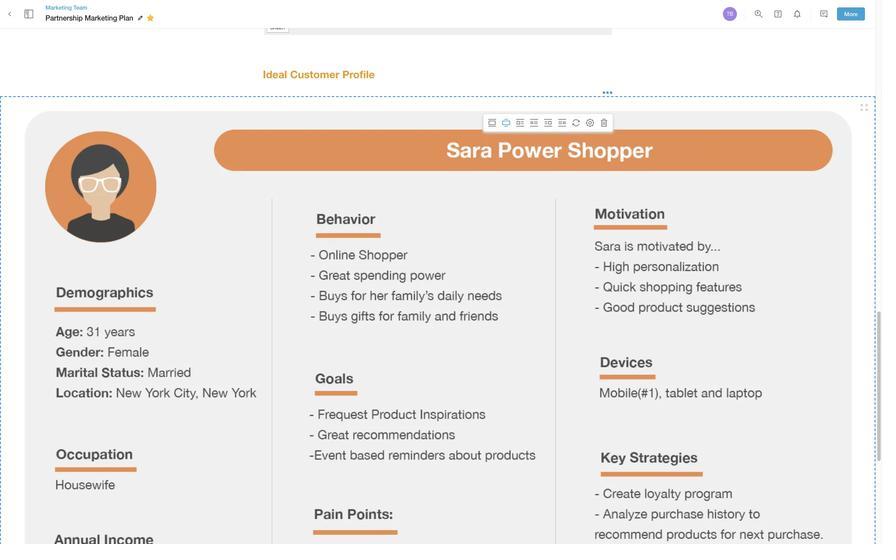 Task type: locate. For each thing, give the bounding box(es) containing it.
more
[[844, 10, 858, 17]]

marketing
[[45, 4, 72, 11], [85, 14, 117, 22]]

0 vertical spatial marketing
[[45, 4, 72, 11]]

ideal
[[263, 68, 287, 80]]

marketing down marketing team link on the left top of the page
[[85, 14, 117, 22]]

1 vertical spatial marketing
[[85, 14, 117, 22]]

0 horizontal spatial marketing
[[45, 4, 72, 11]]

marketing inside marketing team link
[[45, 4, 72, 11]]

marketing up partnership
[[45, 4, 72, 11]]

partnership marketing plan
[[45, 14, 133, 22]]

marketing team
[[45, 4, 87, 11]]

more button
[[837, 7, 865, 21]]

profile
[[342, 68, 375, 80]]

customer
[[290, 68, 339, 80]]

tb button
[[722, 6, 738, 22]]

remove favorite image
[[145, 13, 156, 23]]



Task type: vqa. For each thing, say whether or not it's contained in the screenshot.
More
yes



Task type: describe. For each thing, give the bounding box(es) containing it.
team
[[73, 4, 87, 11]]

tb
[[727, 11, 733, 17]]

1 horizontal spatial marketing
[[85, 14, 117, 22]]

partnership
[[45, 14, 83, 22]]

ideal customer profile
[[263, 68, 375, 80]]

marketing team link
[[45, 3, 157, 11]]

plan
[[119, 14, 133, 22]]



